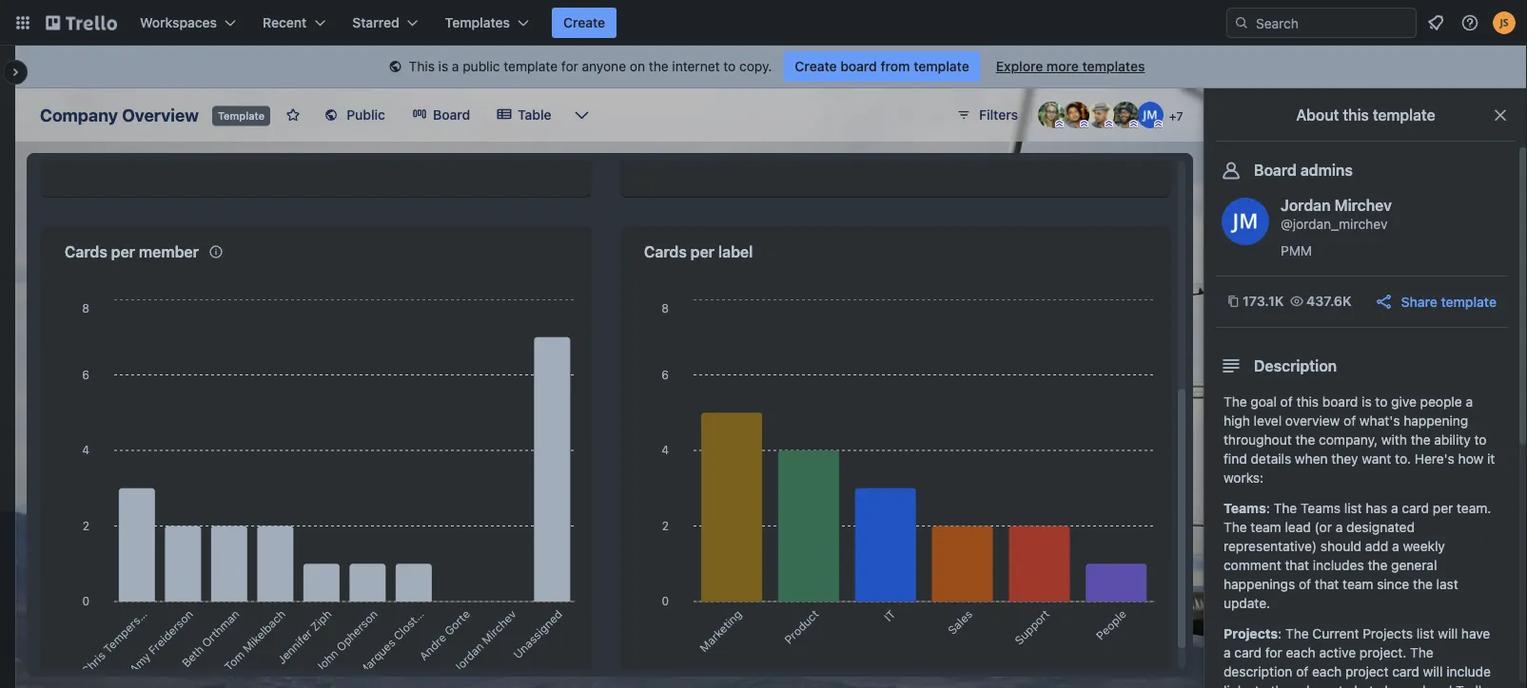 Task type: describe. For each thing, give the bounding box(es) containing it.
happenings
[[1224, 577, 1295, 593]]

has
[[1366, 501, 1388, 517]]

member
[[139, 243, 199, 261]]

cards per member
[[65, 243, 199, 261]]

this member is an admin of this workspace. image
[[1055, 120, 1064, 128]]

0 vertical spatial board
[[840, 59, 877, 74]]

template
[[218, 110, 265, 122]]

filters
[[979, 107, 1018, 123]]

of inside : the current projects list will have a card for each active project. the description of each project card will include links to the relevant chat channel and tre
[[1296, 665, 1309, 680]]

a inside the goal of this board is to give people a high level overview of what's happening throughout the company, with the ability to find details when they want to. here's how it works:
[[1466, 394, 1473, 410]]

customize views image
[[573, 106, 592, 125]]

public
[[347, 107, 385, 123]]

a right the (or
[[1336, 520, 1343, 536]]

1 horizontal spatial that
[[1315, 577, 1339, 593]]

internet
[[672, 59, 720, 74]]

: the teams list has a card per team. the team lead (or a designated representative) should add a weekly comment that includes the general happenings of that team since the last update.
[[1224, 501, 1491, 612]]

should
[[1321, 539, 1362, 555]]

0 vertical spatial that
[[1285, 558, 1309, 574]]

people
[[1420, 394, 1462, 410]]

primary element
[[0, 0, 1527, 46]]

+ 7
[[1169, 109, 1183, 123]]

board for board
[[433, 107, 470, 123]]

the goal of this board is to give people a high level overview of what's happening throughout the company, with the ability to find details when they want to. here's how it works:
[[1224, 394, 1495, 486]]

projects inside : the current projects list will have a card for each active project. the description of each project card will include links to the relevant chat channel and tre
[[1363, 627, 1413, 642]]

mirchev
[[1335, 197, 1392, 215]]

label
[[718, 243, 753, 261]]

here's
[[1415, 452, 1455, 467]]

ability
[[1434, 433, 1471, 448]]

teams inside : the teams list has a card per team. the team lead (or a designated representative) should add a weekly comment that includes the general happenings of that team since the last update.
[[1301, 501, 1341, 517]]

representative)
[[1224, 539, 1317, 555]]

andre gorte (andregorte) image
[[1063, 102, 1090, 128]]

the inside the goal of this board is to give people a high level overview of what's happening throughout the company, with the ability to find details when they want to. here's how it works:
[[1224, 394, 1247, 410]]

@jordan_mirchev
[[1281, 216, 1388, 232]]

sm image
[[386, 58, 405, 77]]

comment
[[1224, 558, 1281, 574]]

1 vertical spatial will
[[1423, 665, 1443, 680]]

more
[[1047, 59, 1079, 74]]

with
[[1382, 433, 1407, 448]]

a inside : the current projects list will have a card for each active project. the description of each project card will include links to the relevant chat channel and tre
[[1224, 646, 1231, 661]]

0 vertical spatial jordan mirchev (jordan_mirchev) image
[[1137, 102, 1164, 128]]

chris temperson (christemperson) image
[[1088, 102, 1114, 128]]

1 vertical spatial card
[[1235, 646, 1262, 661]]

share template button
[[1375, 292, 1497, 312]]

links
[[1224, 684, 1251, 689]]

0 notifications image
[[1425, 11, 1447, 34]]

Board name text field
[[30, 100, 208, 130]]

when
[[1295, 452, 1328, 467]]

team.
[[1457, 501, 1491, 517]]

company,
[[1319, 433, 1378, 448]]

template inside share template "button"
[[1441, 294, 1497, 310]]

and
[[1429, 684, 1452, 689]]

this member is an admin of this workspace. image for john opherson (johnopherson) image
[[1130, 120, 1138, 128]]

star or unstar board image
[[286, 108, 301, 123]]

level
[[1254, 413, 1282, 429]]

templates
[[445, 15, 510, 30]]

workspaces button
[[128, 8, 247, 38]]

list inside : the current projects list will have a card for each active project. the description of each project card will include links to the relevant chat channel and tre
[[1417, 627, 1435, 642]]

0 vertical spatial will
[[1438, 627, 1458, 642]]

this
[[409, 59, 435, 74]]

cards for cards per member
[[65, 243, 107, 261]]

cards per label
[[644, 243, 753, 261]]

share template
[[1401, 294, 1497, 310]]

project
[[1346, 665, 1389, 680]]

anyone
[[582, 59, 626, 74]]

company
[[40, 105, 118, 125]]

open information menu image
[[1461, 13, 1480, 32]]

173.1k
[[1243, 294, 1284, 309]]

recent
[[263, 15, 307, 30]]

description
[[1254, 357, 1337, 375]]

the right on
[[649, 59, 669, 74]]

+
[[1169, 109, 1177, 123]]

the left current
[[1286, 627, 1309, 642]]

this member is an admin of this board. image
[[1154, 120, 1163, 128]]

overview
[[1286, 413, 1340, 429]]

template right 'about' on the right of the page
[[1373, 106, 1436, 124]]

weekly
[[1403, 539, 1445, 555]]

give
[[1391, 394, 1417, 410]]

channel
[[1378, 684, 1426, 689]]

chat
[[1347, 684, 1374, 689]]

the up here's
[[1411, 433, 1431, 448]]

create board from template
[[795, 59, 969, 74]]

create for create board from template
[[795, 59, 837, 74]]

0 vertical spatial each
[[1286, 646, 1316, 661]]

templates
[[1082, 59, 1145, 74]]

public
[[463, 59, 500, 74]]

workspaces
[[140, 15, 217, 30]]

details
[[1251, 452, 1291, 467]]

table
[[518, 107, 552, 123]]

current
[[1313, 627, 1359, 642]]

this member is an admin of this workspace. image for andre gorte (andregorte) icon
[[1080, 120, 1089, 128]]

1 horizontal spatial jordan mirchev (jordan_mirchev) image
[[1222, 198, 1269, 246]]

high
[[1224, 413, 1250, 429]]

board for board admins
[[1254, 161, 1297, 179]]

public button
[[312, 100, 397, 130]]

to up how
[[1475, 433, 1487, 448]]

want
[[1362, 452, 1392, 467]]

search image
[[1234, 15, 1249, 30]]

this is a public template for anyone on the internet to copy.
[[409, 59, 772, 74]]

include
[[1447, 665, 1491, 680]]

explore
[[996, 59, 1043, 74]]

1 projects from the left
[[1224, 627, 1278, 642]]

it
[[1487, 452, 1495, 467]]

the up when
[[1296, 433, 1315, 448]]

overview
[[122, 105, 199, 125]]

: the current projects list will have a card for each active project. the description of each project card will include links to the relevant chat channel and tre
[[1224, 627, 1495, 689]]

relevant
[[1294, 684, 1344, 689]]

per for label
[[691, 243, 715, 261]]

copy.
[[739, 59, 772, 74]]

designated
[[1347, 520, 1415, 536]]

recent button
[[251, 8, 337, 38]]

this inside the goal of this board is to give people a high level overview of what's happening throughout the company, with the ability to find details when they want to. here's how it works:
[[1297, 394, 1319, 410]]

starred
[[352, 15, 399, 30]]

437.6k
[[1307, 294, 1352, 309]]

0 vertical spatial this
[[1343, 106, 1369, 124]]



Task type: locate. For each thing, give the bounding box(es) containing it.
admins
[[1301, 161, 1353, 179]]

share
[[1401, 294, 1438, 310]]

from
[[881, 59, 910, 74]]

1 vertical spatial board
[[1254, 161, 1297, 179]]

a left public
[[452, 59, 459, 74]]

0 vertical spatial for
[[561, 59, 578, 74]]

1 horizontal spatial board
[[1254, 161, 1297, 179]]

0 vertical spatial create
[[563, 15, 605, 30]]

is inside the goal of this board is to give people a high level overview of what's happening throughout the company, with the ability to find details when they want to. here's how it works:
[[1362, 394, 1372, 410]]

includes
[[1313, 558, 1364, 574]]

this member is an admin of this workspace. image
[[1080, 120, 1089, 128], [1105, 120, 1113, 128], [1130, 120, 1138, 128]]

team
[[1251, 520, 1282, 536], [1343, 577, 1374, 593]]

1 vertical spatial each
[[1312, 665, 1342, 680]]

0 vertical spatial card
[[1402, 501, 1429, 517]]

board
[[840, 59, 877, 74], [1323, 394, 1358, 410]]

starred button
[[341, 8, 430, 38]]

find
[[1224, 452, 1247, 467]]

template right share
[[1441, 294, 1497, 310]]

card inside : the teams list has a card per team. the team lead (or a designated representative) should add a weekly comment that includes the general happenings of that team since the last update.
[[1402, 501, 1429, 517]]

to up what's
[[1375, 394, 1388, 410]]

1 horizontal spatial :
[[1278, 627, 1282, 642]]

happening
[[1404, 413, 1469, 429]]

the up and
[[1410, 646, 1434, 661]]

to left copy. at top
[[724, 59, 736, 74]]

explore more templates
[[996, 59, 1145, 74]]

1 vertical spatial list
[[1417, 627, 1435, 642]]

template right from
[[914, 59, 969, 74]]

john smith (johnsmith38824343) image
[[1493, 11, 1516, 34]]

0 horizontal spatial is
[[438, 59, 448, 74]]

for left anyone
[[561, 59, 578, 74]]

projects down update.
[[1224, 627, 1278, 642]]

1 horizontal spatial list
[[1417, 627, 1435, 642]]

since
[[1377, 577, 1410, 593]]

1 vertical spatial board
[[1323, 394, 1358, 410]]

per inside : the teams list has a card per team. the team lead (or a designated representative) should add a weekly comment that includes the general happenings of that team since the last update.
[[1433, 501, 1453, 517]]

about this template
[[1296, 106, 1436, 124]]

3 this member is an admin of this workspace. image from the left
[[1130, 120, 1138, 128]]

create right copy. at top
[[795, 59, 837, 74]]

1 horizontal spatial projects
[[1363, 627, 1413, 642]]

this up overview
[[1297, 394, 1319, 410]]

1 vertical spatial jordan mirchev (jordan_mirchev) image
[[1222, 198, 1269, 246]]

1 vertical spatial team
[[1343, 577, 1374, 593]]

of up company,
[[1344, 413, 1356, 429]]

jordan
[[1281, 197, 1331, 215]]

1 cards from the left
[[65, 243, 107, 261]]

of up relevant
[[1296, 665, 1309, 680]]

1 horizontal spatial this
[[1343, 106, 1369, 124]]

description
[[1224, 665, 1293, 680]]

board admins
[[1254, 161, 1353, 179]]

card up description
[[1235, 646, 1262, 661]]

1 vertical spatial create
[[795, 59, 837, 74]]

for up description
[[1265, 646, 1283, 661]]

per left member
[[111, 243, 135, 261]]

pmm
[[1281, 243, 1312, 259]]

0 horizontal spatial this member is an admin of this workspace. image
[[1080, 120, 1089, 128]]

the
[[649, 59, 669, 74], [1296, 433, 1315, 448], [1411, 433, 1431, 448], [1368, 558, 1388, 574], [1413, 577, 1433, 593], [1271, 684, 1291, 689]]

what's
[[1360, 413, 1400, 429]]

create button
[[552, 8, 617, 38]]

update.
[[1224, 596, 1271, 612]]

1 horizontal spatial per
[[691, 243, 715, 261]]

list
[[1344, 501, 1362, 517], [1417, 627, 1435, 642]]

a up links
[[1224, 646, 1231, 661]]

the up "representative)"
[[1224, 520, 1247, 536]]

create inside 'button'
[[563, 15, 605, 30]]

0 vertical spatial is
[[438, 59, 448, 74]]

template inside the "create board from template" link
[[914, 59, 969, 74]]

1 vertical spatial for
[[1265, 646, 1283, 661]]

the up high
[[1224, 394, 1247, 410]]

1 horizontal spatial team
[[1343, 577, 1374, 593]]

for
[[561, 59, 578, 74], [1265, 646, 1283, 661]]

team down includes
[[1343, 577, 1374, 593]]

0 vertical spatial :
[[1266, 501, 1270, 517]]

add
[[1365, 539, 1389, 555]]

about
[[1296, 106, 1339, 124]]

teams up the (or
[[1301, 501, 1341, 517]]

this member is an admin of this workspace. image left the "this member is an admin of this board." icon
[[1130, 120, 1138, 128]]

the down description
[[1271, 684, 1291, 689]]

1 vertical spatial that
[[1315, 577, 1339, 593]]

0 horizontal spatial list
[[1344, 501, 1362, 517]]

0 horizontal spatial teams
[[1224, 501, 1266, 517]]

1 vertical spatial this
[[1297, 394, 1319, 410]]

projects up project.
[[1363, 627, 1413, 642]]

: up "representative)"
[[1266, 501, 1270, 517]]

jordan mirchev (jordan_mirchev) image left pmm at top right
[[1222, 198, 1269, 246]]

the up lead
[[1274, 501, 1297, 517]]

create up this is a public template for anyone on the internet to copy.
[[563, 15, 605, 30]]

for inside : the current projects list will have a card for each active project. the description of each project card will include links to the relevant chat channel and tre
[[1265, 646, 1283, 661]]

card right has
[[1402, 501, 1429, 517]]

jordan mirchev (jordan_mirchev) image
[[1137, 102, 1164, 128], [1222, 198, 1269, 246]]

jordan mirchev @jordan_mirchev
[[1281, 197, 1392, 232]]

the down general
[[1413, 577, 1433, 593]]

2 teams from the left
[[1301, 501, 1341, 517]]

is right this
[[438, 59, 448, 74]]

of inside : the teams list has a card per team. the team lead (or a designated representative) should add a weekly comment that includes the general happenings of that team since the last update.
[[1299, 577, 1311, 593]]

of right goal
[[1281, 394, 1293, 410]]

back to home image
[[46, 8, 117, 38]]

projects
[[1224, 627, 1278, 642], [1363, 627, 1413, 642]]

to inside : the current projects list will have a card for each active project. the description of each project card will include links to the relevant chat channel and tre
[[1255, 684, 1267, 689]]

the
[[1224, 394, 1247, 410], [1274, 501, 1297, 517], [1224, 520, 1247, 536], [1286, 627, 1309, 642], [1410, 646, 1434, 661]]

to
[[724, 59, 736, 74], [1375, 394, 1388, 410], [1475, 433, 1487, 448], [1255, 684, 1267, 689]]

general
[[1391, 558, 1437, 574]]

last
[[1437, 577, 1459, 593]]

teams down works:
[[1224, 501, 1266, 517]]

will left have
[[1438, 627, 1458, 642]]

will up and
[[1423, 665, 1443, 680]]

1 horizontal spatial create
[[795, 59, 837, 74]]

each
[[1286, 646, 1316, 661], [1312, 665, 1342, 680]]

board inside the goal of this board is to give people a high level overview of what's happening throughout the company, with the ability to find details when they want to. here's how it works:
[[1323, 394, 1358, 410]]

of
[[1281, 394, 1293, 410], [1344, 413, 1356, 429], [1299, 577, 1311, 593], [1296, 665, 1309, 680]]

have
[[1462, 627, 1490, 642]]

project.
[[1360, 646, 1407, 661]]

1 vertical spatial :
[[1278, 627, 1282, 642]]

2 cards from the left
[[644, 243, 687, 261]]

list inside : the teams list has a card per team. the team lead (or a designated representative) should add a weekly comment that includes the general happenings of that team since the last update.
[[1344, 501, 1362, 517]]

template up table
[[504, 59, 558, 74]]

0 horizontal spatial team
[[1251, 520, 1282, 536]]

team up "representative)"
[[1251, 520, 1282, 536]]

0 horizontal spatial create
[[563, 15, 605, 30]]

a right has
[[1391, 501, 1398, 517]]

active
[[1319, 646, 1356, 661]]

list left has
[[1344, 501, 1362, 517]]

board up overview
[[1323, 394, 1358, 410]]

1 horizontal spatial is
[[1362, 394, 1372, 410]]

this member is an admin of this workspace. image for chris temperson (christemperson) icon
[[1105, 120, 1113, 128]]

(or
[[1315, 520, 1332, 536]]

templates button
[[434, 8, 541, 38]]

0 vertical spatial list
[[1344, 501, 1362, 517]]

1 horizontal spatial for
[[1265, 646, 1283, 661]]

0 horizontal spatial per
[[111, 243, 135, 261]]

: inside : the current projects list will have a card for each active project. the description of each project card will include links to the relevant chat channel and tre
[[1278, 627, 1282, 642]]

1 horizontal spatial teams
[[1301, 501, 1341, 517]]

this member is an admin of this workspace. image right andre gorte (andregorte) icon
[[1105, 120, 1113, 128]]

jordan mirchev link
[[1281, 197, 1392, 215]]

2 projects from the left
[[1363, 627, 1413, 642]]

0 horizontal spatial projects
[[1224, 627, 1278, 642]]

board down public
[[433, 107, 470, 123]]

cards
[[65, 243, 107, 261], [644, 243, 687, 261]]

each left active on the bottom right
[[1286, 646, 1316, 661]]

john opherson (johnopherson) image
[[1112, 102, 1139, 128]]

the inside : the current projects list will have a card for each active project. the description of each project card will include links to the relevant chat channel and tre
[[1271, 684, 1291, 689]]

: for projects
[[1278, 627, 1282, 642]]

1 horizontal spatial this member is an admin of this workspace. image
[[1105, 120, 1113, 128]]

on
[[630, 59, 645, 74]]

this right 'about' on the right of the page
[[1343, 106, 1369, 124]]

card up channel
[[1392, 665, 1420, 680]]

: up description
[[1278, 627, 1282, 642]]

is up what's
[[1362, 394, 1372, 410]]

: inside : the teams list has a card per team. the team lead (or a designated representative) should add a weekly comment that includes the general happenings of that team since the last update.
[[1266, 501, 1270, 517]]

2 horizontal spatial per
[[1433, 501, 1453, 517]]

:
[[1266, 501, 1270, 517], [1278, 627, 1282, 642]]

the down add
[[1368, 558, 1388, 574]]

0 vertical spatial team
[[1251, 520, 1282, 536]]

of right happenings
[[1299, 577, 1311, 593]]

is
[[438, 59, 448, 74], [1362, 394, 1372, 410]]

0 vertical spatial board
[[433, 107, 470, 123]]

that down includes
[[1315, 577, 1339, 593]]

0 horizontal spatial :
[[1266, 501, 1270, 517]]

board up jordan
[[1254, 161, 1297, 179]]

amy freiderson (amyfreiderson) image
[[1038, 102, 1065, 128]]

that
[[1285, 558, 1309, 574], [1315, 577, 1339, 593]]

0 horizontal spatial cards
[[65, 243, 107, 261]]

0 horizontal spatial for
[[561, 59, 578, 74]]

1 horizontal spatial cards
[[644, 243, 687, 261]]

0 horizontal spatial board
[[840, 59, 877, 74]]

filters button
[[951, 100, 1024, 130]]

each up relevant
[[1312, 665, 1342, 680]]

create
[[563, 15, 605, 30], [795, 59, 837, 74]]

company overview
[[40, 105, 199, 125]]

per left team.
[[1433, 501, 1453, 517]]

to.
[[1395, 452, 1411, 467]]

1 vertical spatial is
[[1362, 394, 1372, 410]]

jordan mirchev (jordan_mirchev) image left the '+'
[[1137, 102, 1164, 128]]

list left have
[[1417, 627, 1435, 642]]

will
[[1438, 627, 1458, 642], [1423, 665, 1443, 680]]

Search field
[[1249, 9, 1416, 37]]

: for teams
[[1266, 501, 1270, 517]]

board
[[433, 107, 470, 123], [1254, 161, 1297, 179]]

create board from template link
[[784, 51, 981, 82]]

goal
[[1251, 394, 1277, 410]]

cards left label
[[644, 243, 687, 261]]

cards left member
[[65, 243, 107, 261]]

a right people
[[1466, 394, 1473, 410]]

1 teams from the left
[[1224, 501, 1266, 517]]

2 vertical spatial card
[[1392, 665, 1420, 680]]

per for member
[[111, 243, 135, 261]]

that down "representative)"
[[1285, 558, 1309, 574]]

2 horizontal spatial this member is an admin of this workspace. image
[[1130, 120, 1138, 128]]

template
[[504, 59, 558, 74], [914, 59, 969, 74], [1373, 106, 1436, 124], [1441, 294, 1497, 310]]

1 this member is an admin of this workspace. image from the left
[[1080, 120, 1089, 128]]

1 horizontal spatial board
[[1323, 394, 1358, 410]]

this member is an admin of this workspace. image right this member is an admin of this workspace. image
[[1080, 120, 1089, 128]]

to down description
[[1255, 684, 1267, 689]]

per left label
[[691, 243, 715, 261]]

works:
[[1224, 471, 1264, 486]]

teams
[[1224, 501, 1266, 517], [1301, 501, 1341, 517]]

they
[[1332, 452, 1358, 467]]

create for create
[[563, 15, 605, 30]]

0 horizontal spatial this
[[1297, 394, 1319, 410]]

0 horizontal spatial jordan mirchev (jordan_mirchev) image
[[1137, 102, 1164, 128]]

throughout
[[1224, 433, 1292, 448]]

0 horizontal spatial that
[[1285, 558, 1309, 574]]

board left from
[[840, 59, 877, 74]]

table link
[[486, 100, 563, 130]]

cards for cards per label
[[644, 243, 687, 261]]

a right add
[[1392, 539, 1400, 555]]

2 this member is an admin of this workspace. image from the left
[[1105, 120, 1113, 128]]

0 horizontal spatial board
[[433, 107, 470, 123]]

board link
[[401, 100, 482, 130]]

7
[[1177, 109, 1183, 123]]



Task type: vqa. For each thing, say whether or not it's contained in the screenshot.
rightmost task
no



